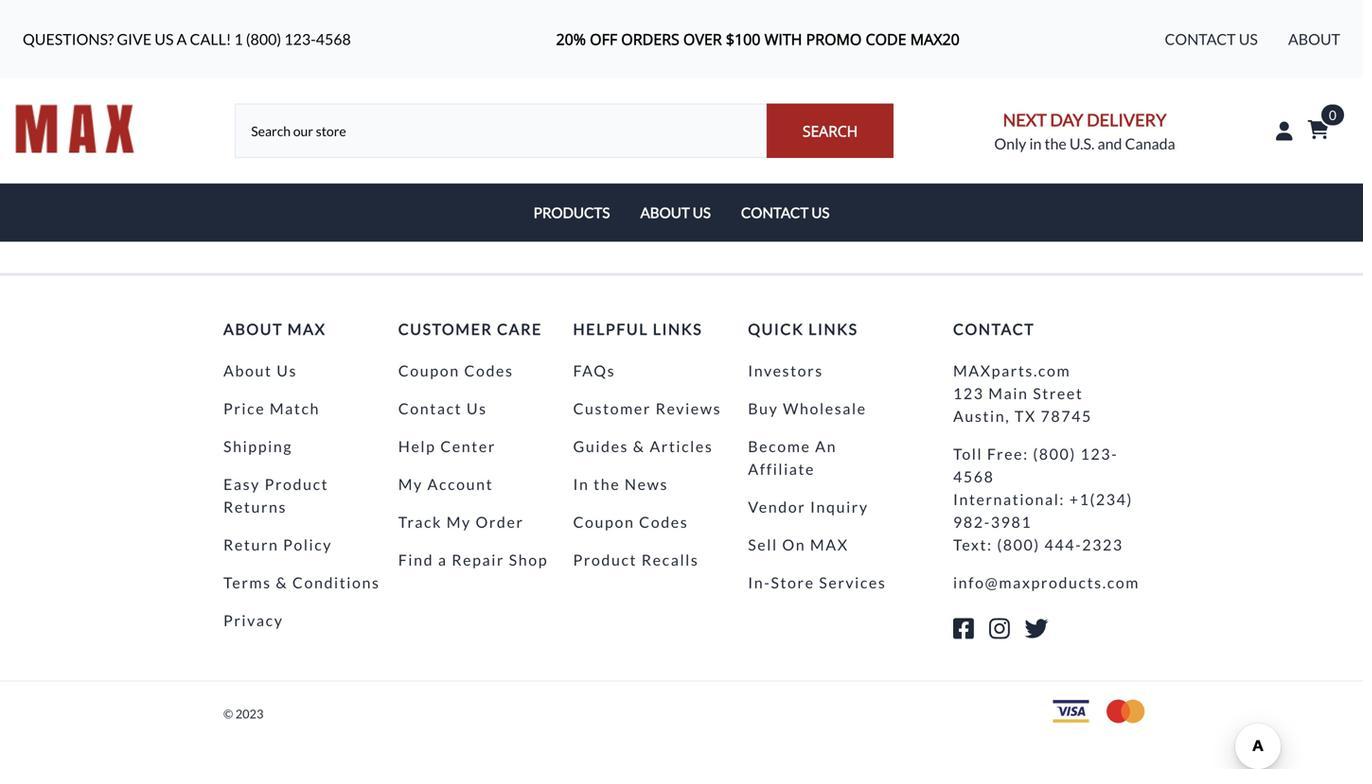 Task type: describe. For each thing, give the bounding box(es) containing it.
account
[[427, 475, 493, 493]]

customer
[[398, 320, 493, 338]]

shipping
[[223, 437, 293, 456]]

guides & articles link
[[573, 437, 713, 456]]

product inside easy product returns
[[265, 475, 329, 493]]

austin,
[[953, 407, 1010, 425]]

terms & conditions link
[[223, 573, 380, 592]]

over
[[683, 29, 722, 49]]

about for about max
[[223, 320, 283, 338]]

0
[[1329, 107, 1337, 123]]

2 vertical spatial (800)
[[997, 536, 1040, 554]]

1 horizontal spatial contact us link
[[726, 184, 845, 242]]

reviews
[[656, 399, 721, 418]]

buy wholesale link
[[748, 399, 867, 418]]

sell on max
[[748, 536, 849, 554]]

about us for the about us link to the right
[[640, 204, 711, 221]]

in the news
[[573, 475, 668, 493]]

contact us link
[[1165, 30, 1258, 48]]

find a repair shop link
[[398, 551, 548, 569]]

become an affiliate link
[[748, 437, 837, 478]]

easy product returns link
[[223, 475, 329, 516]]

in-
[[748, 573, 771, 592]]

20%
[[556, 29, 586, 49]]

easy product returns
[[223, 475, 329, 516]]

code
[[866, 29, 906, 49]]

terms & conditions
[[223, 573, 380, 592]]

vendor inquiry link
[[748, 498, 869, 516]]

next
[[1003, 109, 1047, 130]]

return
[[223, 536, 279, 554]]

coupon codes for the leftmost coupon codes link
[[398, 361, 514, 380]]

search
[[803, 121, 858, 141]]

us for the left the about us link
[[277, 361, 297, 380]]

us for the leftmost contact us link
[[467, 399, 487, 418]]

4568 inside toll free: (800) 123- 4568 international: +1(234) 982-3981 text: (800) 444-2323
[[953, 467, 994, 486]]

promo
[[806, 29, 862, 49]]

2323
[[1082, 536, 1123, 554]]

buy wholesale
[[748, 399, 867, 418]]

& for terms
[[276, 573, 288, 592]]

news
[[625, 475, 668, 493]]

0 horizontal spatial my
[[398, 475, 423, 493]]

wholesale
[[783, 399, 867, 418]]

investors link
[[748, 361, 823, 380]]

the inside next day delivery only in the u.s. and canada
[[1045, 134, 1067, 153]]

privacy
[[223, 611, 283, 630]]

guides & articles
[[573, 437, 713, 456]]

helpful links
[[573, 320, 703, 338]]

in-store services link
[[748, 573, 886, 592]]

a
[[177, 30, 187, 48]]

customer reviews
[[573, 399, 721, 418]]

1 vertical spatial the
[[594, 475, 620, 493]]

0 link
[[1308, 103, 1356, 143]]

price
[[223, 399, 265, 418]]

store
[[771, 573, 815, 592]]

in-store services
[[748, 573, 886, 592]]

guides
[[573, 437, 629, 456]]

order
[[476, 513, 524, 531]]

call!
[[190, 30, 231, 48]]

maxparts.com 123 main street austin, tx 78745
[[953, 361, 1092, 425]]

only
[[994, 134, 1026, 153]]

off
[[590, 29, 617, 49]]

inquiry
[[810, 498, 869, 516]]

© 2023
[[223, 707, 264, 721]]

return policy link
[[223, 536, 332, 554]]

1 vertical spatial about
[[223, 361, 272, 380]]

1 vertical spatial coupon codes link
[[573, 513, 688, 531]]

& for guides
[[633, 437, 645, 456]]

helpful
[[573, 320, 648, 338]]

and
[[1098, 134, 1122, 153]]

+1(234)
[[1069, 490, 1133, 509]]

track my order link
[[398, 513, 524, 531]]

contact for contact us
[[1165, 30, 1236, 48]]

1 vertical spatial my
[[447, 513, 471, 531]]

faqs link
[[573, 361, 615, 380]]

search button
[[767, 104, 894, 158]]

444-
[[1045, 536, 1082, 554]]

canada
[[1125, 134, 1175, 153]]

about link
[[1288, 30, 1340, 48]]

3981
[[991, 513, 1032, 531]]

0 horizontal spatial contact us link
[[398, 399, 487, 418]]

tx
[[1015, 407, 1036, 425]]

1
[[234, 30, 243, 48]]

quick
[[748, 320, 804, 338]]

info@maxproducts.com
[[953, 573, 1140, 592]]

982-
[[953, 513, 991, 531]]

max20
[[910, 29, 960, 49]]

78745
[[1041, 407, 1092, 425]]

1 horizontal spatial about us link
[[625, 184, 726, 242]]

product recalls link
[[573, 551, 699, 569]]

with
[[764, 29, 802, 49]]

0 horizontal spatial coupon codes link
[[398, 361, 514, 380]]

1 vertical spatial contact
[[398, 399, 462, 418]]

in
[[1029, 134, 1042, 153]]



Task type: vqa. For each thing, say whether or not it's contained in the screenshot.


Task type: locate. For each thing, give the bounding box(es) containing it.
1 horizontal spatial about
[[1288, 30, 1340, 48]]

questions? give us a call! 1 (800) 123-4568
[[23, 30, 351, 48]]

123-
[[284, 30, 316, 48], [1081, 445, 1118, 463]]

1 horizontal spatial codes
[[639, 513, 688, 531]]

1 vertical spatial about us link
[[223, 361, 297, 380]]

1 vertical spatial 4568
[[953, 467, 994, 486]]

max right on
[[810, 536, 849, 554]]

contact us link up help center on the bottom left of the page
[[398, 399, 487, 418]]

orders
[[621, 29, 679, 49]]

privacy link
[[223, 611, 283, 630]]

give
[[117, 30, 152, 48]]

0 vertical spatial coupon codes link
[[398, 361, 514, 380]]

contact us up help center on the bottom left of the page
[[398, 399, 487, 418]]

123- right '1'
[[284, 30, 316, 48]]

investors
[[748, 361, 823, 380]]

1 horizontal spatial coupon codes link
[[573, 513, 688, 531]]

match
[[270, 399, 320, 418]]

next day delivery only in the u.s. and canada
[[994, 109, 1175, 153]]

0 vertical spatial coupon codes
[[398, 361, 514, 380]]

about
[[640, 204, 690, 221], [223, 361, 272, 380]]

about max
[[223, 320, 326, 338]]

& right terms
[[276, 573, 288, 592]]

0 vertical spatial 123-
[[284, 30, 316, 48]]

1 vertical spatial &
[[276, 573, 288, 592]]

1 vertical spatial contact us link
[[398, 399, 487, 418]]

coupon codes for bottommost coupon codes link
[[573, 513, 688, 531]]

an
[[815, 437, 837, 456]]

codes down customer care at the left top of the page
[[464, 361, 514, 380]]

main
[[988, 384, 1028, 403]]

0 vertical spatial the
[[1045, 134, 1067, 153]]

1 vertical spatial contact us
[[398, 399, 487, 418]]

& right guides
[[633, 437, 645, 456]]

the right 'in'
[[1045, 134, 1067, 153]]

0 vertical spatial contact us link
[[726, 184, 845, 242]]

about for about link
[[1288, 30, 1340, 48]]

twitter image
[[1025, 617, 1049, 641]]

1 horizontal spatial links
[[809, 320, 858, 338]]

recalls
[[642, 551, 699, 569]]

0 vertical spatial about
[[1288, 30, 1340, 48]]

find a repair shop
[[398, 551, 548, 569]]

123- inside toll free: (800) 123- 4568 international: +1(234) 982-3981 text: (800) 444-2323
[[1081, 445, 1118, 463]]

product
[[265, 475, 329, 493], [573, 551, 637, 569]]

cart shopping image
[[1308, 120, 1329, 139]]

1 vertical spatial about
[[223, 320, 283, 338]]

coupon codes link up 'product recalls'
[[573, 513, 688, 531]]

price match link
[[223, 399, 320, 418]]

terms
[[223, 573, 271, 592]]

0 vertical spatial contact us
[[741, 204, 830, 221]]

max up match
[[288, 320, 326, 338]]

0 vertical spatial max
[[288, 320, 326, 338]]

product up returns
[[265, 475, 329, 493]]

instagram image
[[989, 617, 1010, 641]]

1 horizontal spatial coupon codes
[[573, 513, 688, 531]]

$100
[[726, 29, 761, 49]]

my account link
[[398, 475, 493, 493]]

care
[[497, 320, 542, 338]]

(800) down "78745"
[[1033, 445, 1076, 463]]

vendor
[[748, 498, 806, 516]]

links right quick
[[809, 320, 858, 338]]

questions?
[[23, 30, 114, 48]]

links for quick links
[[809, 320, 858, 338]]

help
[[398, 437, 436, 456]]

customer
[[573, 399, 651, 418]]

Search our store search field
[[235, 104, 767, 158]]

0 horizontal spatial us
[[155, 30, 174, 48]]

about up the 'price'
[[223, 320, 283, 338]]

price match
[[223, 399, 320, 418]]

about right products
[[640, 204, 690, 221]]

codes
[[464, 361, 514, 380], [639, 513, 688, 531]]

my down account at the left bottom
[[447, 513, 471, 531]]

product left 'recalls'
[[573, 551, 637, 569]]

find
[[398, 551, 434, 569]]

free:
[[987, 445, 1029, 463]]

1 vertical spatial product
[[573, 551, 637, 569]]

0 vertical spatial 4568
[[316, 30, 351, 48]]

about us for the left the about us link
[[223, 361, 297, 380]]

1 vertical spatial contact
[[953, 320, 1035, 338]]

contact us down search button
[[741, 204, 830, 221]]

day
[[1050, 109, 1083, 130]]

0 horizontal spatial the
[[594, 475, 620, 493]]

max
[[288, 320, 326, 338], [810, 536, 849, 554]]

toll free: (800) 123- 4568 international: +1(234) 982-3981 text: (800) 444-2323
[[953, 445, 1133, 554]]

1 vertical spatial max
[[810, 536, 849, 554]]

0 vertical spatial about us
[[640, 204, 711, 221]]

international:
[[953, 490, 1065, 509]]

coupon for the leftmost coupon codes link
[[398, 361, 460, 380]]

0 horizontal spatial 4568
[[316, 30, 351, 48]]

my down help at the bottom left
[[398, 475, 423, 493]]

(800) right '1'
[[246, 30, 281, 48]]

0 vertical spatial (800)
[[246, 30, 281, 48]]

faqs
[[573, 361, 615, 380]]

0 vertical spatial codes
[[464, 361, 514, 380]]

the right in
[[594, 475, 620, 493]]

123- up +1(234)
[[1081, 445, 1118, 463]]

1 horizontal spatial my
[[447, 513, 471, 531]]

buy
[[748, 399, 779, 418]]

1 horizontal spatial 4568
[[953, 467, 994, 486]]

us left a
[[155, 30, 174, 48]]

contact for contact
[[953, 320, 1035, 338]]

about up the 'price'
[[223, 361, 272, 380]]

my account
[[398, 475, 493, 493]]

1 vertical spatial (800)
[[1033, 445, 1076, 463]]

about up 0
[[1288, 30, 1340, 48]]

0 horizontal spatial about
[[223, 320, 283, 338]]

0 horizontal spatial about
[[223, 361, 272, 380]]

product recalls
[[573, 551, 699, 569]]

0 vertical spatial my
[[398, 475, 423, 493]]

SEARCH search field
[[235, 104, 894, 158]]

0 horizontal spatial links
[[653, 320, 703, 338]]

links
[[653, 320, 703, 338], [809, 320, 858, 338]]

us
[[155, 30, 174, 48], [1239, 30, 1258, 48]]

the
[[1045, 134, 1067, 153], [594, 475, 620, 493]]

1 horizontal spatial about us
[[640, 204, 711, 221]]

coupon codes up 'product recalls'
[[573, 513, 688, 531]]

links right helpful
[[653, 320, 703, 338]]

1 horizontal spatial contact us
[[741, 204, 830, 221]]

1 vertical spatial coupon
[[573, 513, 635, 531]]

0 horizontal spatial max
[[288, 320, 326, 338]]

contact us link
[[726, 184, 845, 242], [398, 399, 487, 418]]

coupon down in the news link
[[573, 513, 635, 531]]

us for the about us link to the right
[[693, 204, 711, 221]]

0 vertical spatial &
[[633, 437, 645, 456]]

help center
[[398, 437, 496, 456]]

coupon codes link down customer
[[398, 361, 514, 380]]

0 horizontal spatial codes
[[464, 361, 514, 380]]

1 horizontal spatial contact
[[1165, 30, 1236, 48]]

1 links from the left
[[653, 320, 703, 338]]

20% off orders over $100 with promo code max20
[[556, 29, 960, 49]]

contact us link down search button
[[726, 184, 845, 242]]

1 horizontal spatial product
[[573, 551, 637, 569]]

0 vertical spatial coupon
[[398, 361, 460, 380]]

1 us from the left
[[155, 30, 174, 48]]

0 vertical spatial product
[[265, 475, 329, 493]]

0 vertical spatial contact
[[741, 204, 809, 221]]

1 horizontal spatial &
[[633, 437, 645, 456]]

1 horizontal spatial about
[[640, 204, 690, 221]]

quick links
[[748, 320, 858, 338]]

2023
[[235, 707, 264, 721]]

0 vertical spatial about us link
[[625, 184, 726, 242]]

1 horizontal spatial coupon
[[573, 513, 635, 531]]

delivery
[[1087, 109, 1167, 130]]

1 vertical spatial codes
[[639, 513, 688, 531]]

2 us from the left
[[1239, 30, 1258, 48]]

0 horizontal spatial about us link
[[223, 361, 297, 380]]

1 horizontal spatial us
[[1239, 30, 1258, 48]]

coupon for bottommost coupon codes link
[[573, 513, 635, 531]]

0 vertical spatial contact
[[1165, 30, 1236, 48]]

toll
[[953, 445, 983, 463]]

returns
[[223, 498, 287, 516]]

user image
[[1276, 121, 1292, 140]]

0 horizontal spatial contact us
[[398, 399, 487, 418]]

services
[[819, 573, 886, 592]]

coupon codes down customer
[[398, 361, 514, 380]]

0 horizontal spatial contact
[[398, 399, 462, 418]]

0 vertical spatial about
[[640, 204, 690, 221]]

2 links from the left
[[809, 320, 858, 338]]

links for helpful links
[[653, 320, 703, 338]]

on
[[782, 536, 806, 554]]

0 horizontal spatial about us
[[223, 361, 297, 380]]

contact us
[[1165, 30, 1258, 48]]

products
[[534, 204, 610, 221]]

track
[[398, 513, 442, 531]]

codes up 'recalls'
[[639, 513, 688, 531]]

conditions
[[292, 573, 380, 592]]

policy
[[283, 536, 332, 554]]

become
[[748, 437, 811, 456]]

1 horizontal spatial the
[[1045, 134, 1067, 153]]

vendor inquiry
[[748, 498, 869, 516]]

us for the rightmost contact us link
[[811, 204, 830, 221]]

shop
[[509, 551, 548, 569]]

1 horizontal spatial contact
[[741, 204, 809, 221]]

0 horizontal spatial 123-
[[284, 30, 316, 48]]

1 vertical spatial coupon codes
[[573, 513, 688, 531]]

(800) down 3981
[[997, 536, 1040, 554]]

easy
[[223, 475, 260, 493]]

0 horizontal spatial &
[[276, 573, 288, 592]]

0 horizontal spatial product
[[265, 475, 329, 493]]

street
[[1033, 384, 1083, 403]]

coupon codes link
[[398, 361, 514, 380], [573, 513, 688, 531]]

1 vertical spatial 123-
[[1081, 445, 1118, 463]]

us left about link
[[1239, 30, 1258, 48]]

track my order
[[398, 513, 524, 531]]

in the news link
[[573, 475, 668, 493]]

square facebook image
[[953, 617, 974, 641]]

text:
[[953, 536, 993, 554]]

1 vertical spatial about us
[[223, 361, 297, 380]]

sell
[[748, 536, 778, 554]]

navigate to the  homepage image
[[15, 104, 134, 153]]

customer care
[[398, 320, 542, 338]]

0 horizontal spatial coupon codes
[[398, 361, 514, 380]]

1 horizontal spatial 123-
[[1081, 445, 1118, 463]]

my
[[398, 475, 423, 493], [447, 513, 471, 531]]

0 horizontal spatial coupon
[[398, 361, 460, 380]]

contact us
[[741, 204, 830, 221], [398, 399, 487, 418]]

shipping link
[[223, 437, 293, 456]]

coupon down customer
[[398, 361, 460, 380]]

0 horizontal spatial contact
[[953, 320, 1035, 338]]

1 horizontal spatial max
[[810, 536, 849, 554]]

about us link
[[625, 184, 726, 242], [223, 361, 297, 380]]



